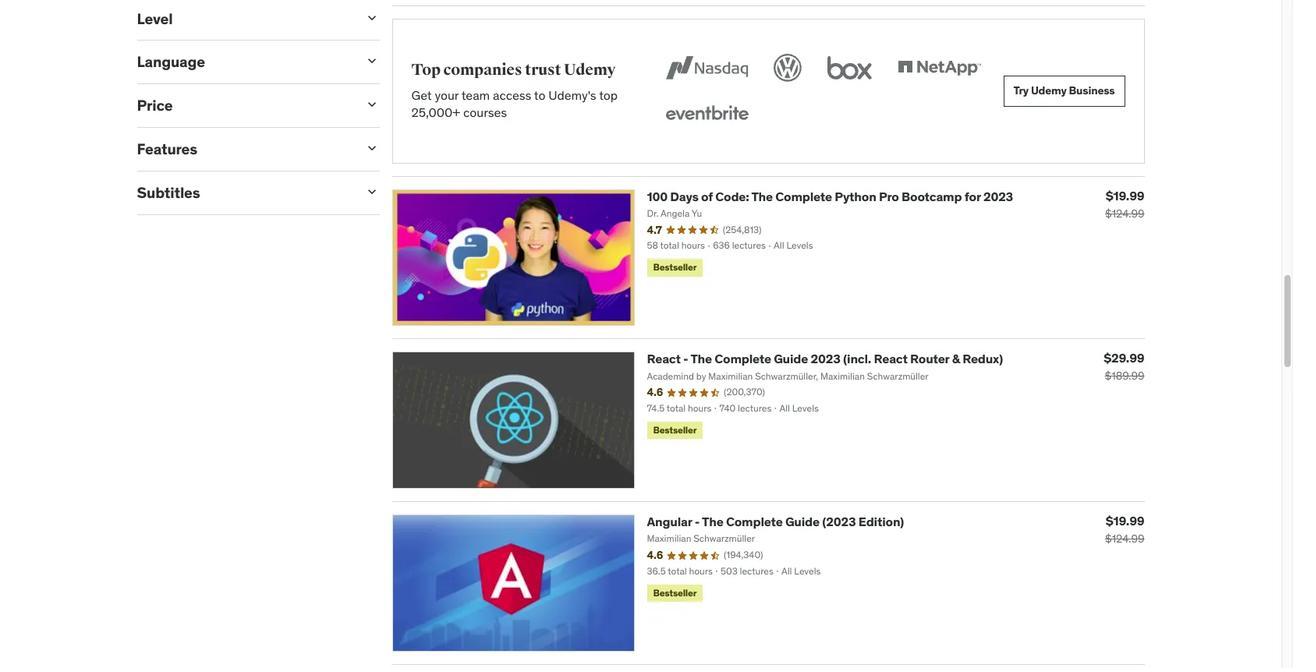 Task type: vqa. For each thing, say whether or not it's contained in the screenshot.
Udemy inside the Top companies trust Udemy Get your team access to Udemy's top 25,000+ courses
yes



Task type: describe. For each thing, give the bounding box(es) containing it.
1 vertical spatial 2023
[[811, 351, 841, 367]]

$19.99 $124.99 for 100 days of code: the complete python pro bootcamp for 2023
[[1105, 188, 1145, 220]]

level button
[[137, 9, 351, 28]]

small image
[[364, 184, 379, 200]]

$189.99
[[1105, 369, 1145, 383]]

angular - the complete guide (2023 edition)
[[647, 514, 904, 530]]

1 horizontal spatial 2023
[[984, 188, 1013, 204]]

100 days of code: the complete python pro bootcamp for 2023
[[647, 188, 1013, 204]]

get
[[411, 87, 432, 103]]

try
[[1014, 84, 1029, 98]]

angular
[[647, 514, 692, 530]]

small image for language
[[364, 53, 379, 69]]

courses
[[463, 105, 507, 120]]

100
[[647, 188, 668, 204]]

for
[[965, 188, 981, 204]]

the for angular
[[702, 514, 724, 530]]

guide for 2023
[[774, 351, 808, 367]]

the for react
[[691, 351, 712, 367]]

access
[[493, 87, 531, 103]]

udemy inside top companies trust udemy get your team access to udemy's top 25,000+ courses
[[564, 60, 616, 80]]

&
[[952, 351, 960, 367]]

pro
[[879, 188, 899, 204]]

guide for (2023
[[785, 514, 820, 530]]

router
[[910, 351, 950, 367]]

business
[[1069, 84, 1115, 98]]

(2023
[[822, 514, 856, 530]]

top companies trust udemy get your team access to udemy's top 25,000+ courses
[[411, 60, 618, 120]]

try udemy business
[[1014, 84, 1115, 98]]

$19.99 for angular - the complete guide (2023 edition)
[[1106, 513, 1145, 529]]

subtitles
[[137, 183, 200, 202]]

small image for features
[[364, 140, 379, 156]]

nasdaq image
[[662, 50, 752, 85]]

complete for 2023
[[715, 351, 771, 367]]

bootcamp
[[902, 188, 962, 204]]

eventbrite image
[[662, 97, 752, 131]]

$19.99 $124.99 for angular - the complete guide (2023 edition)
[[1105, 513, 1145, 546]]

(incl.
[[843, 351, 871, 367]]

udemy's
[[549, 87, 596, 103]]

small image for price
[[364, 97, 379, 113]]

of
[[701, 188, 713, 204]]

features button
[[137, 140, 351, 158]]

level
[[137, 9, 173, 28]]

subtitles button
[[137, 183, 351, 202]]

trust
[[525, 60, 561, 80]]

0 vertical spatial the
[[752, 188, 773, 204]]



Task type: locate. For each thing, give the bounding box(es) containing it.
25,000+
[[411, 105, 460, 120]]

1 vertical spatial udemy
[[1031, 84, 1067, 98]]

0 vertical spatial udemy
[[564, 60, 616, 80]]

box image
[[824, 50, 876, 85]]

redux)
[[963, 351, 1003, 367]]

1 vertical spatial the
[[691, 351, 712, 367]]

0 horizontal spatial -
[[683, 351, 688, 367]]

2 $19.99 from the top
[[1106, 513, 1145, 529]]

1 vertical spatial complete
[[715, 351, 771, 367]]

react - the complete guide 2023 (incl. react router & redux) link
[[647, 351, 1003, 367]]

2 react from the left
[[874, 351, 908, 367]]

4 small image from the top
[[364, 140, 379, 156]]

1 vertical spatial -
[[695, 514, 700, 530]]

2023
[[984, 188, 1013, 204], [811, 351, 841, 367]]

0 vertical spatial $19.99 $124.99
[[1105, 188, 1145, 220]]

price button
[[137, 96, 351, 115]]

guide left (incl.
[[774, 351, 808, 367]]

1 horizontal spatial react
[[874, 351, 908, 367]]

1 vertical spatial $19.99 $124.99
[[1105, 513, 1145, 546]]

try udemy business link
[[1004, 75, 1125, 107]]

complete for (2023
[[726, 514, 783, 530]]

0 vertical spatial 2023
[[984, 188, 1013, 204]]

the
[[752, 188, 773, 204], [691, 351, 712, 367], [702, 514, 724, 530]]

$124.99 for 100 days of code: the complete python pro bootcamp for 2023
[[1105, 206, 1145, 220]]

react - the complete guide 2023 (incl. react router & redux)
[[647, 351, 1003, 367]]

- for angular
[[695, 514, 700, 530]]

0 horizontal spatial react
[[647, 351, 681, 367]]

$29.99
[[1104, 351, 1145, 366]]

0 vertical spatial guide
[[774, 351, 808, 367]]

top
[[411, 60, 441, 80]]

$19.99 for 100 days of code: the complete python pro bootcamp for 2023
[[1106, 188, 1145, 203]]

2023 left (incl.
[[811, 351, 841, 367]]

top
[[599, 87, 618, 103]]

netapp image
[[895, 50, 984, 85]]

udemy up udemy's
[[564, 60, 616, 80]]

-
[[683, 351, 688, 367], [695, 514, 700, 530]]

guide
[[774, 351, 808, 367], [785, 514, 820, 530]]

your
[[435, 87, 459, 103]]

features
[[137, 140, 197, 158]]

$124.99
[[1105, 206, 1145, 220], [1105, 532, 1145, 546]]

1 vertical spatial $124.99
[[1105, 532, 1145, 546]]

angular - the complete guide (2023 edition) link
[[647, 514, 904, 530]]

2 vertical spatial the
[[702, 514, 724, 530]]

edition)
[[859, 514, 904, 530]]

1 $19.99 $124.99 from the top
[[1105, 188, 1145, 220]]

0 vertical spatial -
[[683, 351, 688, 367]]

1 small image from the top
[[364, 10, 379, 25]]

guide left (2023
[[785, 514, 820, 530]]

1 $19.99 from the top
[[1106, 188, 1145, 203]]

1 vertical spatial $19.99
[[1106, 513, 1145, 529]]

100 days of code: the complete python pro bootcamp for 2023 link
[[647, 188, 1013, 204]]

udemy
[[564, 60, 616, 80], [1031, 84, 1067, 98]]

volkswagen image
[[771, 50, 805, 85]]

2 vertical spatial complete
[[726, 514, 783, 530]]

2 small image from the top
[[364, 53, 379, 69]]

team
[[462, 87, 490, 103]]

companies
[[443, 60, 522, 80]]

days
[[670, 188, 699, 204]]

1 $124.99 from the top
[[1105, 206, 1145, 220]]

0 vertical spatial complete
[[776, 188, 832, 204]]

1 react from the left
[[647, 351, 681, 367]]

1 horizontal spatial -
[[695, 514, 700, 530]]

python
[[835, 188, 876, 204]]

language button
[[137, 53, 351, 71]]

0 vertical spatial $19.99
[[1106, 188, 1145, 203]]

small image for level
[[364, 10, 379, 25]]

2023 right "for"
[[984, 188, 1013, 204]]

2 $19.99 $124.99 from the top
[[1105, 513, 1145, 546]]

2 $124.99 from the top
[[1105, 532, 1145, 546]]

0 vertical spatial $124.99
[[1105, 206, 1145, 220]]

- for react
[[683, 351, 688, 367]]

$29.99 $189.99
[[1104, 351, 1145, 383]]

complete
[[776, 188, 832, 204], [715, 351, 771, 367], [726, 514, 783, 530]]

0 horizontal spatial udemy
[[564, 60, 616, 80]]

3 small image from the top
[[364, 97, 379, 113]]

0 horizontal spatial 2023
[[811, 351, 841, 367]]

small image
[[364, 10, 379, 25], [364, 53, 379, 69], [364, 97, 379, 113], [364, 140, 379, 156]]

code:
[[716, 188, 749, 204]]

language
[[137, 53, 205, 71]]

1 vertical spatial guide
[[785, 514, 820, 530]]

react
[[647, 351, 681, 367], [874, 351, 908, 367]]

price
[[137, 96, 173, 115]]

1 horizontal spatial udemy
[[1031, 84, 1067, 98]]

to
[[534, 87, 546, 103]]

$124.99 for angular - the complete guide (2023 edition)
[[1105, 532, 1145, 546]]

$19.99
[[1106, 188, 1145, 203], [1106, 513, 1145, 529]]

$19.99 $124.99
[[1105, 188, 1145, 220], [1105, 513, 1145, 546]]

udemy right "try"
[[1031, 84, 1067, 98]]



